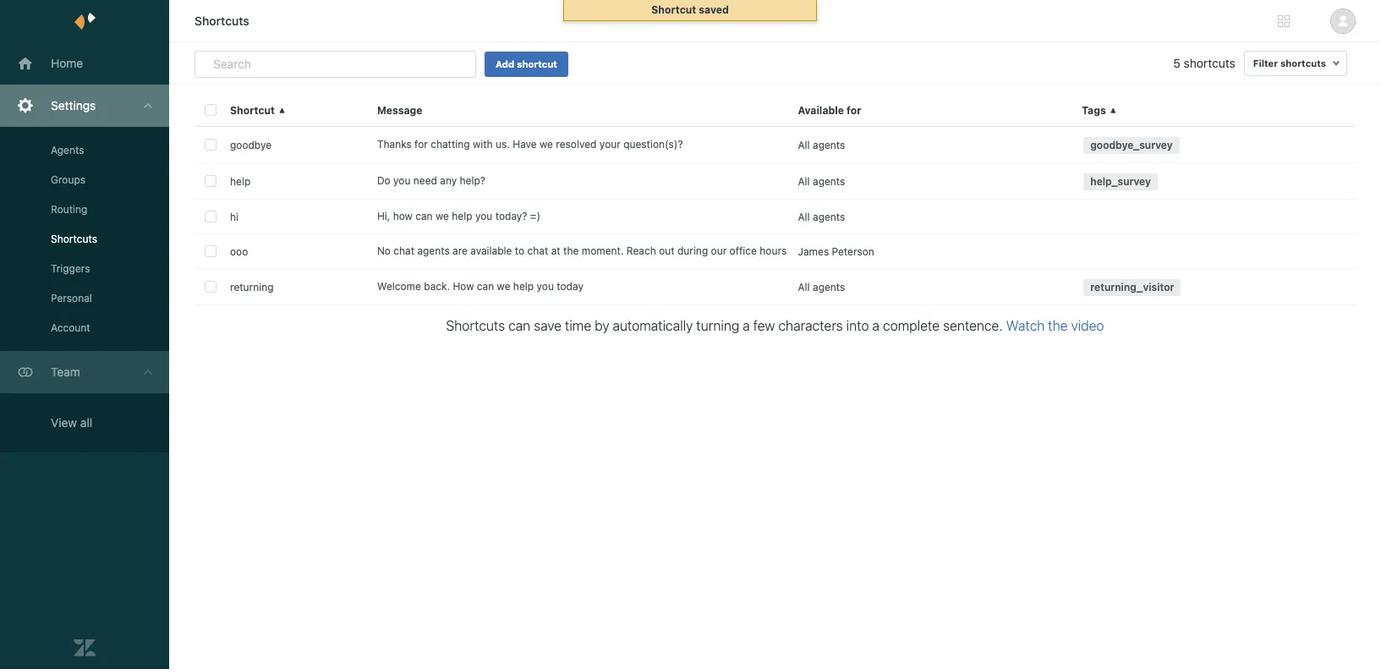 Task type: vqa. For each thing, say whether or not it's contained in the screenshot.
back.
yes



Task type: describe. For each thing, give the bounding box(es) containing it.
hi, how can we help you today? =)
[[377, 210, 541, 223]]

2 a from the left
[[873, 318, 880, 333]]

video
[[1072, 318, 1105, 333]]

question(s)?
[[624, 138, 683, 151]]

automatically
[[613, 318, 693, 333]]

help_survey
[[1091, 175, 1152, 188]]

saved
[[699, 3, 729, 16]]

no
[[377, 245, 391, 257]]

are
[[453, 245, 468, 257]]

all agents cell for returning_visitor
[[788, 269, 1072, 305]]

shortcut for shortcut
[[230, 104, 275, 116]]

agents for today
[[813, 280, 846, 293]]

during
[[678, 245, 708, 257]]

row containing hi, how can we help you today? =)
[[195, 200, 1356, 234]]

hi
[[230, 210, 239, 223]]

row containing do you need any help?
[[195, 163, 1356, 200]]

triggers
[[51, 262, 90, 275]]

the inside "row"
[[564, 245, 579, 257]]

settings
[[51, 98, 96, 113]]

all agents cell for help_survey
[[788, 163, 1072, 199]]

office
[[730, 245, 757, 257]]

shortcuts can save time by automatically turning a few characters into a complete sentence. watch the video
[[446, 318, 1105, 333]]

5
[[1174, 56, 1181, 70]]

1 vertical spatial we
[[436, 210, 449, 223]]

time
[[565, 318, 592, 333]]

do you need any help?
[[377, 174, 486, 187]]

tags
[[1082, 104, 1106, 116]]

today
[[557, 280, 584, 293]]

at
[[551, 245, 561, 257]]

all for today
[[798, 280, 810, 293]]

for for thanks
[[415, 138, 428, 151]]

2 all from the top
[[798, 175, 810, 187]]

2 chat from the left
[[528, 245, 549, 257]]

shortcuts for filter shortcuts
[[1281, 58, 1327, 69]]

sentence.
[[943, 318, 1003, 333]]

ooo
[[230, 245, 248, 258]]

cell for peterson
[[1072, 234, 1356, 268]]

add shortcut button
[[485, 52, 569, 77]]

thanks for chatting with us. have we resolved your question(s)?
[[377, 138, 683, 151]]

=)
[[530, 210, 541, 223]]

all
[[80, 415, 92, 430]]

james
[[798, 245, 829, 258]]

shortcut for shortcut saved
[[652, 3, 696, 16]]

2 vertical spatial help
[[513, 280, 534, 293]]

groups
[[51, 173, 86, 186]]

available for column header
[[788, 93, 1072, 127]]

watch the video link
[[1007, 318, 1105, 333]]

team
[[51, 365, 80, 379]]

no chat agents are available to chat at the moment. reach out during our office hours
[[377, 245, 787, 257]]

1 horizontal spatial you
[[475, 210, 493, 223]]

table containing shortcuts can save time by automatically turning a few characters into a complete sentence.
[[195, 93, 1369, 669]]

us.
[[496, 138, 510, 151]]

save
[[534, 318, 562, 333]]

today?
[[496, 210, 528, 223]]

filter shortcuts button
[[1244, 51, 1348, 76]]

available
[[471, 245, 512, 257]]

into
[[847, 318, 869, 333]]

out
[[659, 245, 675, 257]]

returning
[[230, 280, 274, 293]]

any
[[440, 174, 457, 187]]

2 vertical spatial can
[[509, 318, 531, 333]]

to
[[515, 245, 525, 257]]

filter
[[1254, 58, 1278, 69]]

goodbye
[[230, 138, 272, 151]]

2 horizontal spatial we
[[540, 138, 553, 151]]

3 all agents cell from the top
[[788, 200, 1072, 234]]

shortcuts inside table
[[446, 318, 505, 333]]

how
[[453, 280, 474, 293]]

have
[[513, 138, 537, 151]]

returning_visitor
[[1091, 281, 1175, 294]]

few
[[754, 318, 775, 333]]

0 horizontal spatial help
[[230, 175, 251, 187]]

1 a from the left
[[743, 318, 750, 333]]

shortcut column header
[[220, 93, 367, 127]]

routing
[[51, 203, 87, 216]]

shortcut saved
[[652, 3, 729, 16]]



Task type: locate. For each thing, give the bounding box(es) containing it.
shortcuts right filter
[[1281, 58, 1327, 69]]

0 horizontal spatial can
[[416, 210, 433, 223]]

6 row from the top
[[195, 269, 1356, 305]]

1 horizontal spatial shortcuts
[[195, 14, 249, 28]]

4 all agents cell from the top
[[788, 269, 1072, 305]]

moment.
[[582, 245, 624, 257]]

0 horizontal spatial shortcuts
[[1184, 56, 1236, 70]]

2 vertical spatial you
[[537, 280, 554, 293]]

row containing no chat agents are available to chat at the moment. reach out during our office hours
[[195, 234, 1356, 269]]

all for =)
[[798, 210, 810, 223]]

how
[[393, 210, 413, 223]]

view all
[[51, 415, 92, 430]]

you left today
[[537, 280, 554, 293]]

2 vertical spatial we
[[497, 280, 511, 293]]

0 vertical spatial you
[[393, 174, 411, 187]]

4 row from the top
[[195, 200, 1356, 234]]

3 row from the top
[[195, 163, 1356, 200]]

1 horizontal spatial shortcuts
[[1281, 58, 1327, 69]]

2 horizontal spatial you
[[537, 280, 554, 293]]

you right do
[[393, 174, 411, 187]]

home
[[51, 56, 83, 70]]

0 vertical spatial can
[[416, 210, 433, 223]]

5 shortcuts
[[1174, 56, 1236, 70]]

personal
[[51, 292, 92, 305]]

1 vertical spatial cell
[[1072, 234, 1356, 268]]

view
[[51, 415, 77, 430]]

chat right "no"
[[394, 245, 415, 257]]

shortcuts
[[195, 14, 249, 28], [51, 233, 97, 245], [446, 318, 505, 333]]

james peterson cell
[[788, 234, 1072, 268]]

characters
[[779, 318, 843, 333]]

we right have
[[540, 138, 553, 151]]

by
[[595, 318, 610, 333]]

1 vertical spatial can
[[477, 280, 494, 293]]

1 vertical spatial help
[[452, 210, 473, 223]]

1 vertical spatial you
[[475, 210, 493, 223]]

available for
[[798, 104, 862, 116]]

0 horizontal spatial the
[[564, 245, 579, 257]]

1 horizontal spatial help
[[452, 210, 473, 223]]

thanks
[[377, 138, 412, 151]]

agents
[[51, 144, 84, 157]]

all agents for today
[[798, 280, 846, 293]]

all
[[798, 138, 810, 151], [798, 175, 810, 187], [798, 210, 810, 223], [798, 280, 810, 293]]

0 horizontal spatial for
[[415, 138, 428, 151]]

all agents cell for goodbye_survey
[[788, 127, 1072, 162]]

chat
[[394, 245, 415, 257], [528, 245, 549, 257]]

you left today?
[[475, 210, 493, 223]]

shortcut inside column header
[[230, 104, 275, 116]]

for
[[847, 104, 862, 116], [415, 138, 428, 151]]

turning
[[697, 318, 740, 333]]

complete
[[883, 318, 940, 333]]

the
[[564, 245, 579, 257], [1049, 318, 1068, 333]]

a left few
[[743, 318, 750, 333]]

5 row from the top
[[195, 234, 1356, 269]]

for right available
[[847, 104, 862, 116]]

chatting
[[431, 138, 470, 151]]

1 horizontal spatial we
[[497, 280, 511, 293]]

hours
[[760, 245, 787, 257]]

1 horizontal spatial chat
[[528, 245, 549, 257]]

agents for resolved
[[813, 138, 846, 151]]

watch
[[1007, 318, 1045, 333]]

filter shortcuts
[[1254, 58, 1327, 69]]

zendesk products image
[[1278, 15, 1290, 27]]

3 all from the top
[[798, 210, 810, 223]]

0 horizontal spatial shortcut
[[230, 104, 275, 116]]

back.
[[424, 280, 450, 293]]

1 all from the top
[[798, 138, 810, 151]]

2 cell from the top
[[1072, 234, 1356, 268]]

chat left at
[[528, 245, 549, 257]]

4 all from the top
[[798, 280, 810, 293]]

shortcuts for 5 shortcuts
[[1184, 56, 1236, 70]]

hi,
[[377, 210, 390, 223]]

1 horizontal spatial can
[[477, 280, 494, 293]]

all for resolved
[[798, 138, 810, 151]]

help up are
[[452, 210, 473, 223]]

cell
[[1072, 200, 1356, 234], [1072, 234, 1356, 268]]

our
[[711, 245, 727, 257]]

0 horizontal spatial we
[[436, 210, 449, 223]]

the left video
[[1049, 318, 1068, 333]]

0 horizontal spatial a
[[743, 318, 750, 333]]

2 all agents from the top
[[798, 175, 846, 187]]

we down available
[[497, 280, 511, 293]]

1 all agents cell from the top
[[788, 127, 1072, 162]]

2 horizontal spatial shortcuts
[[446, 318, 505, 333]]

0 horizontal spatial shortcuts
[[51, 233, 97, 245]]

help?
[[460, 174, 486, 187]]

can
[[416, 210, 433, 223], [477, 280, 494, 293], [509, 318, 531, 333]]

welcome
[[377, 280, 421, 293]]

you
[[393, 174, 411, 187], [475, 210, 493, 223], [537, 280, 554, 293]]

help down to
[[513, 280, 534, 293]]

shortcut up goodbye
[[230, 104, 275, 116]]

for for available
[[847, 104, 862, 116]]

0 vertical spatial help
[[230, 175, 251, 187]]

reach
[[627, 245, 656, 257]]

row containing thanks for chatting with us. have we resolved your question(s)?
[[195, 127, 1356, 163]]

0 horizontal spatial chat
[[394, 245, 415, 257]]

0 vertical spatial for
[[847, 104, 862, 116]]

james peterson
[[798, 245, 875, 258]]

shortcuts right 5
[[1184, 56, 1236, 70]]

row containing shortcut
[[195, 93, 1356, 127]]

shortcuts
[[1184, 56, 1236, 70], [1281, 58, 1327, 69]]

row containing welcome back. how can we help you today
[[195, 269, 1356, 305]]

0 horizontal spatial you
[[393, 174, 411, 187]]

1 vertical spatial for
[[415, 138, 428, 151]]

do
[[377, 174, 391, 187]]

agents for =)
[[813, 210, 846, 223]]

a
[[743, 318, 750, 333], [873, 318, 880, 333]]

1 horizontal spatial the
[[1049, 318, 1068, 333]]

for inside available for column header
[[847, 104, 862, 116]]

0 vertical spatial shortcuts
[[195, 14, 249, 28]]

the right at
[[564, 245, 579, 257]]

1 horizontal spatial shortcut
[[652, 3, 696, 16]]

Search field
[[213, 57, 446, 72]]

all agents for =)
[[798, 210, 846, 223]]

shortcut left saved
[[652, 3, 696, 16]]

goodbye_survey
[[1091, 139, 1173, 151]]

all agents
[[798, 138, 846, 151], [798, 175, 846, 187], [798, 210, 846, 223], [798, 280, 846, 293]]

peterson
[[832, 245, 875, 258]]

0 vertical spatial the
[[564, 245, 579, 257]]

need
[[414, 174, 437, 187]]

row
[[195, 93, 1356, 127], [195, 127, 1356, 163], [195, 163, 1356, 200], [195, 200, 1356, 234], [195, 234, 1356, 269], [195, 269, 1356, 305]]

1 horizontal spatial a
[[873, 318, 880, 333]]

tags column header
[[1072, 93, 1356, 127]]

1 cell from the top
[[1072, 200, 1356, 234]]

shortcut
[[517, 58, 558, 69]]

0 vertical spatial shortcut
[[652, 3, 696, 16]]

table
[[195, 93, 1369, 669]]

1 all agents from the top
[[798, 138, 846, 151]]

1 vertical spatial shortcuts
[[51, 233, 97, 245]]

all agents for resolved
[[798, 138, 846, 151]]

resolved
[[556, 138, 597, 151]]

for right thanks
[[415, 138, 428, 151]]

message
[[377, 104, 423, 116]]

2 horizontal spatial help
[[513, 280, 534, 293]]

account
[[51, 322, 90, 334]]

add shortcut
[[496, 58, 558, 69]]

2 all agents cell from the top
[[788, 163, 1072, 199]]

available
[[798, 104, 844, 116]]

agents
[[813, 138, 846, 151], [813, 175, 846, 187], [813, 210, 846, 223], [417, 245, 450, 257], [813, 280, 846, 293]]

3 all agents from the top
[[798, 210, 846, 223]]

all agents cell
[[788, 127, 1072, 162], [788, 163, 1072, 199], [788, 200, 1072, 234], [788, 269, 1072, 305]]

1 chat from the left
[[394, 245, 415, 257]]

with
[[473, 138, 493, 151]]

your
[[600, 138, 621, 151]]

shortcut
[[652, 3, 696, 16], [230, 104, 275, 116]]

message column header
[[367, 93, 788, 127]]

a right into
[[873, 318, 880, 333]]

0 vertical spatial we
[[540, 138, 553, 151]]

1 horizontal spatial for
[[847, 104, 862, 116]]

1 row from the top
[[195, 93, 1356, 127]]

welcome back. how can we help you today
[[377, 280, 584, 293]]

cell for agents
[[1072, 200, 1356, 234]]

2 horizontal spatial can
[[509, 318, 531, 333]]

2 row from the top
[[195, 127, 1356, 163]]

add
[[496, 58, 515, 69]]

1 vertical spatial the
[[1049, 318, 1068, 333]]

help
[[230, 175, 251, 187], [452, 210, 473, 223], [513, 280, 534, 293]]

4 all agents from the top
[[798, 280, 846, 293]]

1 vertical spatial shortcut
[[230, 104, 275, 116]]

we down any
[[436, 210, 449, 223]]

shortcuts inside 'button'
[[1281, 58, 1327, 69]]

help up hi
[[230, 175, 251, 187]]

2 vertical spatial shortcuts
[[446, 318, 505, 333]]

0 vertical spatial cell
[[1072, 200, 1356, 234]]

we
[[540, 138, 553, 151], [436, 210, 449, 223], [497, 280, 511, 293]]



